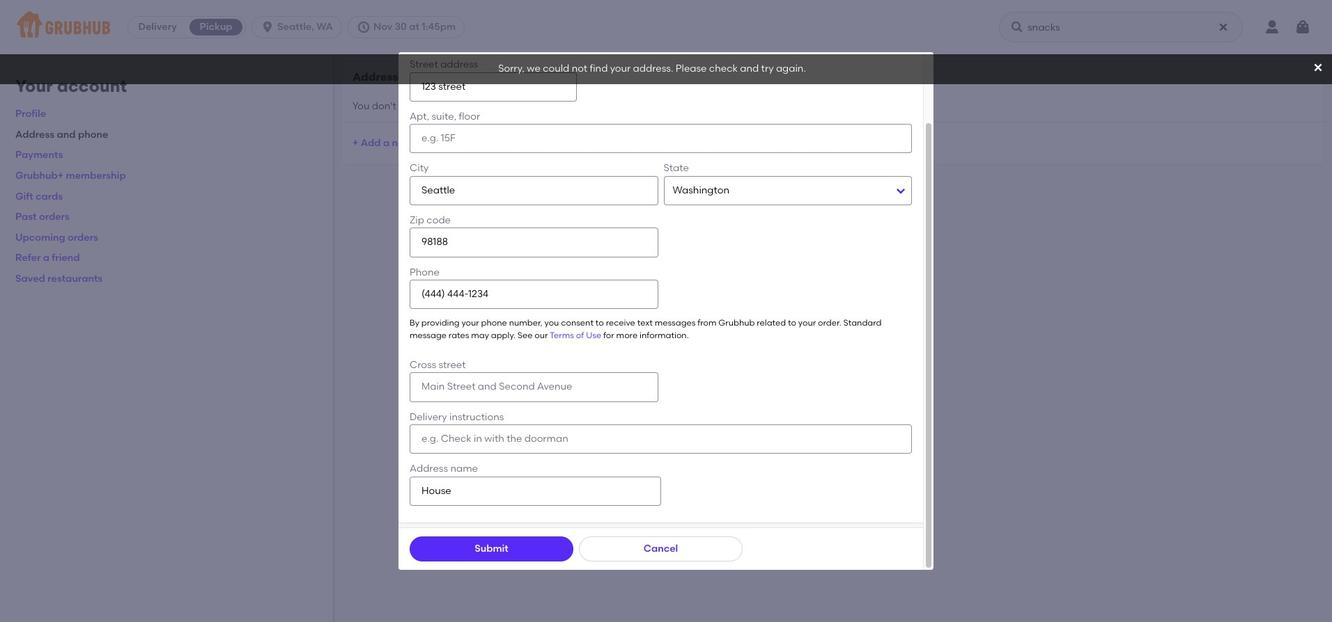 Task type: vqa. For each thing, say whether or not it's contained in the screenshot.
'Nov 30 at 1:45pm'
yes



Task type: describe. For each thing, give the bounding box(es) containing it.
text
[[637, 319, 653, 328]]

providing
[[421, 319, 460, 328]]

floor
[[459, 111, 480, 123]]

more
[[616, 331, 638, 340]]

grubhub+ membership link
[[15, 170, 126, 182]]

you don't have any saved addresses.
[[353, 100, 525, 112]]

pickup
[[200, 21, 232, 33]]

refer a friend
[[15, 253, 80, 264]]

message
[[410, 331, 447, 340]]

address name
[[410, 464, 478, 475]]

please
[[676, 63, 707, 75]]

Zip code telephone field
[[410, 228, 658, 258]]

consent
[[561, 319, 594, 328]]

svg image inside seattle, wa button
[[261, 20, 275, 34]]

state
[[664, 163, 689, 175]]

1 horizontal spatial and
[[740, 63, 759, 75]]

address.
[[633, 63, 673, 75]]

1 vertical spatial and
[[57, 129, 76, 141]]

again.
[[776, 63, 806, 75]]

we
[[527, 63, 541, 75]]

try
[[761, 63, 774, 75]]

zip
[[410, 215, 424, 227]]

saved
[[15, 273, 45, 285]]

street
[[410, 59, 438, 71]]

seattle,
[[277, 21, 314, 33]]

Apt, suite, floor text field
[[410, 124, 912, 154]]

cross
[[410, 360, 436, 371]]

City text field
[[410, 176, 658, 206]]

have
[[399, 100, 422, 112]]

number,
[[509, 319, 543, 328]]

past orders
[[15, 211, 70, 223]]

submit
[[475, 543, 509, 555]]

+
[[353, 137, 358, 149]]

phone
[[410, 267, 440, 278]]

upcoming orders
[[15, 232, 98, 244]]

apt,
[[410, 111, 429, 123]]

for
[[603, 331, 614, 340]]

addresses.
[[475, 100, 525, 112]]

Address name text field
[[410, 477, 661, 506]]

profile link
[[15, 108, 46, 120]]

0 vertical spatial address
[[440, 59, 478, 71]]

past
[[15, 211, 37, 223]]

apply.
[[491, 331, 516, 340]]

nov
[[373, 21, 393, 33]]

delivery button
[[128, 16, 187, 38]]

saved restaurants link
[[15, 273, 103, 285]]

addresses
[[353, 70, 411, 84]]

cross street
[[410, 360, 466, 371]]

2 horizontal spatial your
[[798, 319, 816, 328]]

your account
[[15, 76, 127, 96]]

payments link
[[15, 149, 63, 161]]

at
[[409, 21, 419, 33]]

address for address and phone
[[15, 129, 54, 141]]

by providing your phone number, you consent to receive text messages from grubhub related to your order. standard message rates may apply. see our
[[410, 319, 882, 340]]

wa
[[316, 21, 333, 33]]

terms of use for more information.
[[550, 331, 689, 340]]

gift cards
[[15, 191, 63, 202]]

your
[[15, 76, 53, 96]]

grubhub
[[719, 319, 755, 328]]

Cross street text field
[[410, 373, 658, 402]]

see
[[518, 331, 533, 340]]

past orders link
[[15, 211, 70, 223]]

address inside button
[[414, 137, 453, 149]]

you
[[353, 100, 370, 112]]

address for address name
[[410, 464, 448, 475]]

receive
[[606, 319, 635, 328]]

cancel button
[[579, 537, 743, 562]]

+ add a new address
[[353, 137, 453, 149]]

membership
[[66, 170, 126, 182]]

phone inside by providing your phone number, you consent to receive text messages from grubhub related to your order. standard message rates may apply. see our
[[481, 319, 507, 328]]

restaurants
[[48, 273, 103, 285]]

order.
[[818, 319, 842, 328]]

0 horizontal spatial your
[[462, 319, 479, 328]]

saved restaurants
[[15, 273, 103, 285]]

may
[[471, 331, 489, 340]]

delivery for delivery instructions
[[410, 412, 447, 423]]

30
[[395, 21, 407, 33]]

any
[[424, 100, 442, 112]]

our
[[535, 331, 548, 340]]

gift
[[15, 191, 33, 202]]

terms of use link
[[550, 331, 601, 340]]

Phone telephone field
[[410, 280, 658, 310]]

1:45pm
[[422, 21, 456, 33]]

refer a friend link
[[15, 253, 80, 264]]



Task type: locate. For each thing, give the bounding box(es) containing it.
and up payments
[[57, 129, 76, 141]]

check
[[709, 63, 738, 75]]

0 vertical spatial a
[[383, 137, 390, 149]]

orders for past orders
[[39, 211, 70, 223]]

1 horizontal spatial to
[[788, 319, 796, 328]]

your left order.
[[798, 319, 816, 328]]

don't
[[372, 100, 396, 112]]

sorry, we could not find your address. please check and try again.
[[498, 63, 806, 75]]

could
[[543, 63, 569, 75]]

street address
[[410, 59, 478, 71]]

0 horizontal spatial delivery
[[138, 21, 177, 33]]

1 vertical spatial address
[[410, 464, 448, 475]]

grubhub+ membership
[[15, 170, 126, 182]]

add
[[361, 137, 381, 149]]

0 vertical spatial and
[[740, 63, 759, 75]]

nov 30 at 1:45pm button
[[348, 16, 470, 38]]

0 horizontal spatial address
[[15, 129, 54, 141]]

upcoming orders link
[[15, 232, 98, 244]]

seattle, wa button
[[252, 16, 348, 38]]

0 vertical spatial svg image
[[357, 20, 371, 34]]

0 vertical spatial address
[[15, 129, 54, 141]]

2 to from the left
[[788, 319, 796, 328]]

terms
[[550, 331, 574, 340]]

by
[[410, 319, 419, 328]]

address and phone
[[15, 129, 108, 141]]

and left the try
[[740, 63, 759, 75]]

not
[[572, 63, 588, 75]]

svg image inside the nov 30 at 1:45pm button
[[357, 20, 371, 34]]

information.
[[640, 331, 689, 340]]

refer
[[15, 253, 41, 264]]

address
[[15, 129, 54, 141], [410, 464, 448, 475]]

of
[[576, 331, 584, 340]]

to right related
[[788, 319, 796, 328]]

1 horizontal spatial phone
[[481, 319, 507, 328]]

svg image
[[357, 20, 371, 34], [1313, 62, 1324, 73]]

related
[[757, 319, 786, 328]]

and
[[740, 63, 759, 75], [57, 129, 76, 141]]

your right find on the left top of page
[[610, 63, 631, 75]]

suite,
[[432, 111, 457, 123]]

grubhub+
[[15, 170, 64, 182]]

find
[[590, 63, 608, 75]]

address down "profile"
[[15, 129, 54, 141]]

0 horizontal spatial and
[[57, 129, 76, 141]]

to up 'use' on the bottom left of the page
[[596, 319, 604, 328]]

gift cards link
[[15, 191, 63, 202]]

zip code
[[410, 215, 451, 227]]

from
[[698, 319, 717, 328]]

svg image
[[1295, 19, 1311, 36], [261, 20, 275, 34], [1010, 20, 1024, 34], [1218, 22, 1229, 33]]

1 horizontal spatial delivery
[[410, 412, 447, 423]]

a right the refer
[[43, 253, 49, 264]]

Delivery instructions text field
[[410, 425, 912, 454]]

a inside "+ add a new address" button
[[383, 137, 390, 149]]

standard
[[844, 319, 882, 328]]

1 horizontal spatial address
[[410, 464, 448, 475]]

1 vertical spatial a
[[43, 253, 49, 264]]

code
[[427, 215, 451, 227]]

city
[[410, 163, 429, 175]]

your
[[610, 63, 631, 75], [462, 319, 479, 328], [798, 319, 816, 328]]

submit button
[[410, 537, 573, 562]]

Street address text field
[[410, 72, 577, 102]]

apt, suite, floor
[[410, 111, 480, 123]]

1 vertical spatial svg image
[[1313, 62, 1324, 73]]

address down suite,
[[414, 137, 453, 149]]

new
[[392, 137, 412, 149]]

sorry,
[[498, 63, 525, 75]]

phone up apply.
[[481, 319, 507, 328]]

name
[[450, 464, 478, 475]]

0 vertical spatial orders
[[39, 211, 70, 223]]

0 horizontal spatial svg image
[[357, 20, 371, 34]]

1 horizontal spatial a
[[383, 137, 390, 149]]

payments
[[15, 149, 63, 161]]

you
[[545, 319, 559, 328]]

address and phone link
[[15, 129, 108, 141]]

delivery for delivery
[[138, 21, 177, 33]]

delivery instructions
[[410, 412, 504, 423]]

cards
[[36, 191, 63, 202]]

address left the name at the left of the page
[[410, 464, 448, 475]]

orders
[[39, 211, 70, 223], [68, 232, 98, 244]]

0 horizontal spatial phone
[[78, 129, 108, 141]]

1 horizontal spatial svg image
[[1313, 62, 1324, 73]]

1 vertical spatial address
[[414, 137, 453, 149]]

0 horizontal spatial to
[[596, 319, 604, 328]]

rates
[[449, 331, 469, 340]]

street
[[439, 360, 466, 371]]

saved
[[444, 100, 472, 112]]

pickup button
[[187, 16, 245, 38]]

0 horizontal spatial a
[[43, 253, 49, 264]]

orders up upcoming orders
[[39, 211, 70, 223]]

delivery left pickup
[[138, 21, 177, 33]]

upcoming
[[15, 232, 65, 244]]

orders up friend
[[68, 232, 98, 244]]

1 vertical spatial delivery
[[410, 412, 447, 423]]

profile
[[15, 108, 46, 120]]

orders for upcoming orders
[[68, 232, 98, 244]]

address right street
[[440, 59, 478, 71]]

phone up membership
[[78, 129, 108, 141]]

address
[[440, 59, 478, 71], [414, 137, 453, 149]]

a left new
[[383, 137, 390, 149]]

account
[[57, 76, 127, 96]]

seattle, wa
[[277, 21, 333, 33]]

1 to from the left
[[596, 319, 604, 328]]

your up the 'may'
[[462, 319, 479, 328]]

1 vertical spatial orders
[[68, 232, 98, 244]]

instructions
[[449, 412, 504, 423]]

1 horizontal spatial your
[[610, 63, 631, 75]]

use
[[586, 331, 601, 340]]

to
[[596, 319, 604, 328], [788, 319, 796, 328]]

1 vertical spatial phone
[[481, 319, 507, 328]]

nov 30 at 1:45pm
[[373, 21, 456, 33]]

delivery inside button
[[138, 21, 177, 33]]

main navigation navigation
[[0, 0, 1332, 54]]

delivery left instructions
[[410, 412, 447, 423]]

a
[[383, 137, 390, 149], [43, 253, 49, 264]]

0 vertical spatial delivery
[[138, 21, 177, 33]]

messages
[[655, 319, 696, 328]]

0 vertical spatial phone
[[78, 129, 108, 141]]



